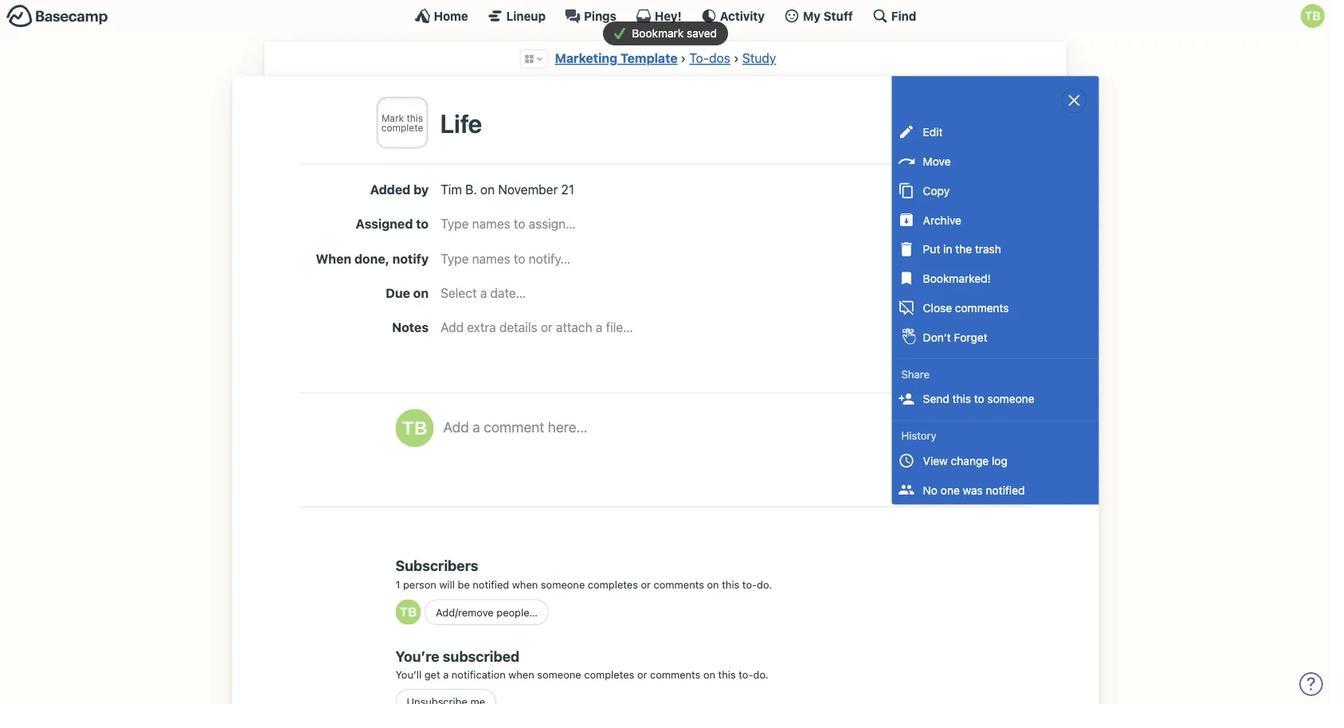 Task type: describe. For each thing, give the bounding box(es) containing it.
add/remove people… link
[[425, 600, 549, 626]]

by
[[414, 182, 429, 197]]

marketing template link
[[555, 51, 678, 66]]

trash
[[975, 243, 1001, 256]]

file…
[[606, 320, 633, 335]]

november 21 element
[[498, 182, 574, 197]]

tim burton image
[[396, 409, 434, 447]]

someone for subscribers
[[541, 578, 585, 590]]

home
[[434, 9, 468, 23]]

type names to assign… link
[[441, 216, 576, 232]]

completes for subscribers
[[588, 578, 638, 590]]

assigned
[[356, 216, 413, 232]]

mark this complete
[[381, 112, 423, 133]]

on inside subscribers 1 person will be notified when someone completes or comments on this to-do.
[[707, 578, 719, 590]]

bookmark
[[632, 27, 684, 40]]

complete
[[381, 122, 423, 133]]

close
[[923, 301, 952, 314]]

lineup link
[[487, 8, 546, 24]]

a inside button
[[473, 418, 480, 435]]

bookmarked! link
[[892, 264, 1099, 293]]

bookmarked!
[[923, 272, 991, 285]]

1 › from the left
[[681, 51, 686, 66]]

to inside the share send this to someone
[[974, 392, 985, 406]]

added by
[[370, 182, 429, 197]]

person
[[403, 578, 436, 590]]

due
[[386, 285, 410, 300]]

bookmark saved
[[629, 27, 717, 40]]

to-
[[690, 51, 709, 66]]

0 vertical spatial comments
[[955, 301, 1009, 314]]

1 horizontal spatial notified
[[986, 483, 1025, 497]]

add/remove
[[436, 606, 494, 618]]

you'll
[[396, 669, 422, 681]]

was
[[963, 483, 983, 497]]

archive
[[923, 213, 962, 226]]

copy link
[[892, 176, 1099, 205]]

this inside subscribers 1 person will be notified when someone completes or comments on this to-do.
[[722, 578, 740, 590]]

template
[[621, 51, 678, 66]]

tim b. on november 21
[[441, 182, 574, 197]]

when for you're
[[509, 669, 534, 681]]

one
[[941, 483, 960, 497]]

here…
[[548, 418, 588, 435]]

my stuff button
[[784, 8, 853, 24]]

extra
[[467, 320, 496, 335]]

stuff
[[824, 9, 853, 23]]

names for notify…
[[472, 251, 510, 266]]

edit link
[[892, 117, 1099, 147]]

main element
[[0, 0, 1331, 31]]

edit
[[923, 125, 943, 139]]

no one was notified
[[923, 483, 1025, 497]]

put
[[923, 243, 940, 256]]

comments for you're
[[650, 669, 701, 681]]

1 vertical spatial tim burton image
[[396, 599, 421, 625]]

marketing
[[555, 51, 617, 66]]

don't forget
[[923, 331, 988, 344]]

select a date… link
[[441, 285, 526, 300]]

log
[[992, 454, 1008, 467]]

life
[[440, 108, 482, 138]]

this inside the share send this to someone
[[953, 392, 971, 406]]

will
[[439, 578, 455, 590]]

to-dos link
[[690, 51, 730, 66]]

view
[[923, 454, 948, 467]]

my stuff
[[803, 9, 853, 23]]

due on
[[386, 285, 429, 300]]

names for assign…
[[472, 216, 510, 232]]

don't
[[923, 331, 951, 344]]

21
[[561, 182, 574, 197]]

november
[[498, 182, 558, 197]]

don't forget link
[[892, 323, 1099, 352]]

dos
[[709, 51, 730, 66]]

when for subscribers
[[512, 578, 538, 590]]

type names to notify…
[[441, 251, 571, 266]]

get
[[424, 669, 440, 681]]

date…
[[490, 285, 526, 300]]

tim
[[441, 182, 462, 197]]

copy
[[923, 184, 950, 197]]

send
[[923, 392, 949, 406]]

add a comment here… button
[[443, 409, 1015, 481]]

to down by
[[416, 216, 429, 232]]

completes for you're
[[584, 669, 634, 681]]

to left "assign…"
[[514, 216, 525, 232]]

saved
[[687, 27, 717, 40]]

subscribers
[[396, 557, 478, 574]]

or for you're
[[637, 669, 647, 681]]

add/remove people…
[[436, 606, 538, 618]]

type names to assign…
[[441, 216, 576, 232]]

bookmark saved alert
[[0, 22, 1331, 46]]



Task type: vqa. For each thing, say whether or not it's contained in the screenshot.
greatest
no



Task type: locate. For each thing, give the bounding box(es) containing it.
or inside you're subscribed you'll get a notification when someone completes or comments on this to-do.
[[637, 669, 647, 681]]

1 vertical spatial notified
[[473, 578, 509, 590]]

0 horizontal spatial tim burton image
[[396, 599, 421, 625]]

comment
[[484, 418, 544, 435]]

a left file…
[[596, 320, 603, 335]]

1 vertical spatial names
[[472, 251, 510, 266]]

be
[[458, 578, 470, 590]]

you're subscribed you'll get a notification when someone completes or comments on this to-do.
[[396, 648, 769, 681]]

to- inside subscribers 1 person will be notified when someone completes or comments on this to-do.
[[742, 578, 757, 590]]

a inside you're subscribed you'll get a notification when someone completes or comments on this to-do.
[[443, 669, 449, 681]]

view change log link
[[892, 446, 1099, 475]]

a right 'get'
[[443, 669, 449, 681]]

to left notify…
[[514, 251, 525, 266]]

when right "notification" at left bottom
[[509, 669, 534, 681]]

switch accounts image
[[6, 4, 108, 29]]

notified
[[986, 483, 1025, 497], [473, 578, 509, 590]]

home link
[[415, 8, 468, 24]]

on
[[480, 182, 495, 197], [413, 285, 429, 300], [707, 578, 719, 590], [703, 669, 715, 681]]

notification
[[452, 669, 506, 681]]

notify
[[393, 251, 429, 266]]

add extra details or attach a file…
[[441, 320, 633, 335]]

add inside button
[[443, 418, 469, 435]]

1
[[396, 578, 400, 590]]

to- inside you're subscribed you'll get a notification when someone completes or comments on this to-do.
[[739, 669, 753, 681]]

1 vertical spatial to-
[[739, 669, 753, 681]]

hey! button
[[636, 8, 682, 24]]

study
[[743, 51, 776, 66]]

notes
[[392, 320, 429, 335]]

› left to-
[[681, 51, 686, 66]]

send this to someone link
[[892, 384, 1099, 414]]

do. for subscribers
[[757, 578, 772, 590]]

completes inside you're subscribed you'll get a notification when someone completes or comments on this to-do.
[[584, 669, 634, 681]]

1 horizontal spatial tim burton image
[[1301, 4, 1325, 28]]

0 vertical spatial names
[[472, 216, 510, 232]]

assign…
[[529, 216, 576, 232]]

do. inside you're subscribed you'll get a notification when someone completes or comments on this to-do.
[[753, 669, 769, 681]]

or for subscribers
[[641, 578, 651, 590]]

› right dos
[[734, 51, 739, 66]]

comments inside you're subscribed you'll get a notification when someone completes or comments on this to-do.
[[650, 669, 701, 681]]

to- for subscribers
[[742, 578, 757, 590]]

1 vertical spatial type
[[441, 251, 469, 266]]

marketing template
[[555, 51, 678, 66]]

someone for you're
[[537, 669, 581, 681]]

or
[[541, 320, 553, 335], [641, 578, 651, 590], [637, 669, 647, 681]]

no
[[923, 483, 938, 497]]

when up people…
[[512, 578, 538, 590]]

notify…
[[529, 251, 571, 266]]

names up type names to notify…
[[472, 216, 510, 232]]

share
[[901, 368, 930, 380]]

archive link
[[892, 205, 1099, 235]]

1 vertical spatial do.
[[753, 669, 769, 681]]

notified right be
[[473, 578, 509, 590]]

someone
[[988, 392, 1035, 406], [541, 578, 585, 590], [537, 669, 581, 681]]

0 horizontal spatial notified
[[473, 578, 509, 590]]

find button
[[872, 8, 917, 24]]

2 › from the left
[[734, 51, 739, 66]]

comments for subscribers
[[654, 578, 704, 590]]

comments
[[955, 301, 1009, 314], [654, 578, 704, 590], [650, 669, 701, 681]]

› to-dos › study
[[681, 51, 776, 66]]

life link
[[440, 108, 482, 138]]

my
[[803, 9, 821, 23]]

hey!
[[655, 9, 682, 23]]

this inside you're subscribed you'll get a notification when someone completes or comments on this to-do.
[[718, 669, 736, 681]]

move link
[[892, 147, 1099, 176]]

put in the trash link
[[892, 235, 1099, 264]]

a left comment at the bottom of the page
[[473, 418, 480, 435]]

history
[[901, 429, 937, 442]]

0 vertical spatial someone
[[988, 392, 1035, 406]]

you're
[[396, 648, 440, 665]]

names
[[472, 216, 510, 232], [472, 251, 510, 266]]

completes inside subscribers 1 person will be notified when someone completes or comments on this to-do.
[[588, 578, 638, 590]]

add left extra
[[441, 320, 464, 335]]

on inside you're subscribed you'll get a notification when someone completes or comments on this to-do.
[[703, 669, 715, 681]]

1 horizontal spatial ›
[[734, 51, 739, 66]]

select a date…
[[441, 285, 526, 300]]

to- for you're
[[739, 669, 753, 681]]

study link
[[743, 51, 776, 66]]

0 vertical spatial do.
[[757, 578, 772, 590]]

add a comment here…
[[443, 418, 588, 435]]

done,
[[354, 251, 389, 266]]

0 vertical spatial to-
[[742, 578, 757, 590]]

activity link
[[701, 8, 765, 24]]

pings button
[[565, 8, 617, 24]]

mark
[[382, 112, 404, 123]]

1 vertical spatial or
[[641, 578, 651, 590]]

›
[[681, 51, 686, 66], [734, 51, 739, 66]]

type for type names to assign…
[[441, 216, 469, 232]]

or inside subscribers 1 person will be notified when someone completes or comments on this to-do.
[[641, 578, 651, 590]]

a
[[480, 285, 487, 300], [596, 320, 603, 335], [473, 418, 480, 435], [443, 669, 449, 681]]

0 vertical spatial or
[[541, 320, 553, 335]]

subscribers 1 person will be notified when someone completes or comments on this to-do.
[[396, 557, 772, 590]]

type down the "tim" on the top left of page
[[441, 216, 469, 232]]

2 type from the top
[[441, 251, 469, 266]]

0 vertical spatial notified
[[986, 483, 1025, 497]]

select
[[441, 285, 477, 300]]

close comments
[[923, 301, 1009, 314]]

do. for you're
[[753, 669, 769, 681]]

notified down log
[[986, 483, 1025, 497]]

0 vertical spatial when
[[512, 578, 538, 590]]

names up select a date… "link"
[[472, 251, 510, 266]]

1 vertical spatial comments
[[654, 578, 704, 590]]

0 vertical spatial type
[[441, 216, 469, 232]]

put in the trash
[[923, 243, 1001, 256]]

tim burton image
[[1301, 4, 1325, 28], [396, 599, 421, 625]]

someone inside the share send this to someone
[[988, 392, 1035, 406]]

comments inside subscribers 1 person will be notified when someone completes or comments on this to-do.
[[654, 578, 704, 590]]

2 names from the top
[[472, 251, 510, 266]]

assigned to
[[356, 216, 429, 232]]

2 vertical spatial comments
[[650, 669, 701, 681]]

close comments link
[[892, 293, 1099, 323]]

when inside subscribers 1 person will be notified when someone completes or comments on this to-do.
[[512, 578, 538, 590]]

2 vertical spatial someone
[[537, 669, 581, 681]]

do.
[[757, 578, 772, 590], [753, 669, 769, 681]]

view change log
[[923, 454, 1008, 467]]

forget
[[954, 331, 988, 344]]

add extra details or attach a file… link
[[441, 320, 633, 335]]

add right tim burton icon at the bottom left of page
[[443, 418, 469, 435]]

0 horizontal spatial ›
[[681, 51, 686, 66]]

share send this to someone
[[901, 368, 1035, 406]]

someone inside you're subscribed you'll get a notification when someone completes or comments on this to-do.
[[537, 669, 581, 681]]

someone inside subscribers 1 person will be notified when someone completes or comments on this to-do.
[[541, 578, 585, 590]]

0 vertical spatial completes
[[588, 578, 638, 590]]

activity
[[720, 9, 765, 23]]

add for add a comment here…
[[443, 418, 469, 435]]

when
[[316, 251, 351, 266]]

people…
[[497, 606, 538, 618]]

type names to notify… link
[[441, 251, 571, 266]]

1 type from the top
[[441, 216, 469, 232]]

to
[[416, 216, 429, 232], [514, 216, 525, 232], [514, 251, 525, 266], [974, 392, 985, 406]]

1 vertical spatial when
[[509, 669, 534, 681]]

0 vertical spatial add
[[441, 320, 464, 335]]

notified inside subscribers 1 person will be notified when someone completes or comments on this to-do.
[[473, 578, 509, 590]]

change
[[951, 454, 989, 467]]

0 vertical spatial tim burton image
[[1301, 4, 1325, 28]]

lineup
[[506, 9, 546, 23]]

when inside you're subscribed you'll get a notification when someone completes or comments on this to-do.
[[509, 669, 534, 681]]

type for type names to notify…
[[441, 251, 469, 266]]

this inside "mark this complete"
[[407, 112, 423, 123]]

add for add extra details or attach a file…
[[441, 320, 464, 335]]

type up select
[[441, 251, 469, 266]]

1 vertical spatial add
[[443, 418, 469, 435]]

2 vertical spatial or
[[637, 669, 647, 681]]

completes
[[588, 578, 638, 590], [584, 669, 634, 681]]

subscribed
[[443, 648, 520, 665]]

1 vertical spatial someone
[[541, 578, 585, 590]]

a left date…
[[480, 285, 487, 300]]

in
[[943, 243, 952, 256]]

1 vertical spatial completes
[[584, 669, 634, 681]]

move
[[923, 155, 951, 168]]

1 names from the top
[[472, 216, 510, 232]]

to right send
[[974, 392, 985, 406]]

the
[[955, 243, 972, 256]]

do. inside subscribers 1 person will be notified when someone completes or comments on this to-do.
[[757, 578, 772, 590]]



